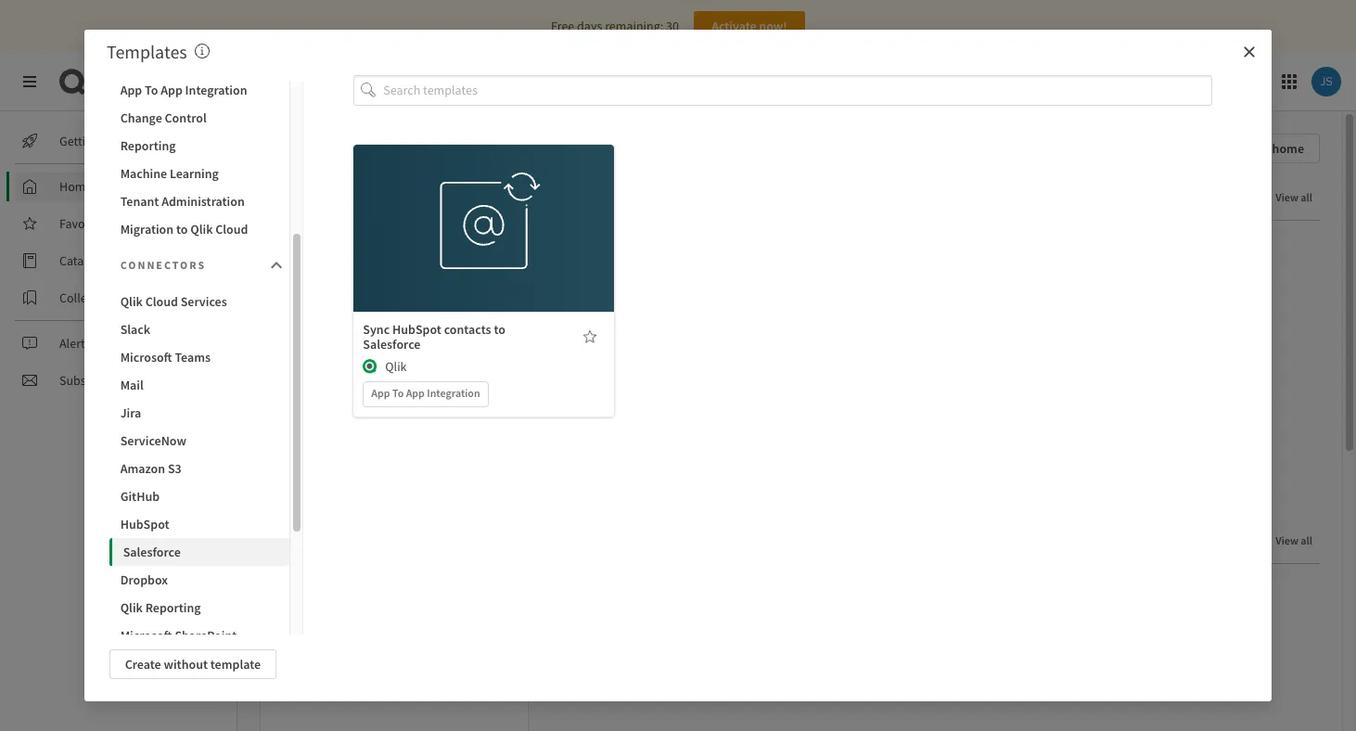 Task type: describe. For each thing, give the bounding box(es) containing it.
home main content
[[230, 111, 1357, 731]]

qlik cloud services button
[[109, 288, 290, 316]]

ask insight advisor
[[987, 73, 1092, 90]]

free days remaining: 30
[[551, 18, 679, 34]]

salesforce button
[[109, 538, 290, 566]]

updated
[[292, 435, 333, 449]]

templates
[[107, 40, 187, 63]]

machine learning button
[[109, 160, 290, 187]]

cloud inside button
[[145, 293, 178, 310]]

app up change
[[120, 82, 142, 98]]

recently used
[[286, 529, 397, 552]]

activate now!
[[712, 18, 788, 34]]

minutes
[[348, 435, 386, 449]]

30
[[666, 18, 679, 34]]

catalog
[[59, 252, 101, 269]]

qlik cloud services
[[120, 293, 227, 310]]

analytics for analytics to explore
[[286, 186, 358, 209]]

alerts link
[[15, 328, 223, 358]]

navigation pane element
[[0, 119, 237, 403]]

integration inside button
[[185, 82, 247, 98]]

tenant administration button
[[109, 187, 290, 215]]

analytics to explore
[[286, 186, 442, 209]]

collections
[[59, 290, 120, 306]]

10
[[335, 435, 346, 449]]

qlik reporting button
[[109, 594, 290, 622]]

reporting inside reporting button
[[120, 137, 176, 154]]

use
[[447, 199, 468, 216]]

cloud inside button
[[216, 221, 248, 238]]

customize
[[1184, 140, 1242, 157]]

microsoft teams button
[[109, 343, 290, 371]]

to inside button
[[145, 82, 158, 98]]

use template
[[447, 199, 521, 216]]

amazon s3 button
[[109, 455, 290, 483]]

reporting inside qlik reporting button
[[145, 599, 201, 616]]

getting started link
[[15, 126, 223, 156]]

control
[[165, 109, 207, 126]]

microsoft sharepoint
[[120, 627, 237, 644]]

close sidebar menu image
[[22, 74, 37, 89]]

ask
[[987, 73, 1007, 90]]

github button
[[109, 483, 290, 510]]

migration
[[120, 221, 174, 238]]

administration
[[162, 193, 245, 210]]

qlik inside button
[[190, 221, 213, 238]]

alerts
[[59, 335, 90, 352]]

first app updated 10 minutes ago
[[272, 415, 405, 449]]

days
[[577, 18, 603, 34]]

1 view all from the top
[[1276, 190, 1313, 204]]

getting started
[[59, 133, 140, 149]]

app to app integration inside button
[[120, 82, 247, 98]]

app to app integration button
[[109, 76, 290, 104]]

analytics to explore link
[[286, 186, 450, 209]]

microsoft sharepoint button
[[109, 622, 290, 650]]

microsoft for microsoft teams
[[120, 349, 172, 366]]

machine
[[120, 165, 167, 182]]

advisor
[[1050, 73, 1092, 90]]

1 view all link from the top
[[1276, 185, 1320, 208]]

migration to qlik cloud button
[[109, 215, 290, 243]]

qlik for qlik reporting
[[120, 599, 143, 616]]

home
[[1273, 140, 1305, 157]]

dropbox button
[[109, 566, 290, 594]]

now!
[[759, 18, 788, 34]]

to inside the sync hubspot contacts to salesforce
[[494, 321, 506, 337]]

amazon s3
[[120, 460, 182, 477]]

amazon
[[120, 460, 165, 477]]

qlik image
[[363, 359, 378, 374]]

learning
[[170, 165, 219, 182]]

servicenow button
[[109, 427, 290, 455]]

slack
[[120, 321, 150, 338]]

app up "change control"
[[161, 82, 183, 98]]

change control
[[120, 109, 207, 126]]

favorites link
[[15, 209, 223, 238]]

2 view all from the top
[[1276, 534, 1313, 547]]

hubspot inside the sync hubspot contacts to salesforce
[[392, 321, 442, 337]]

change control button
[[109, 104, 290, 132]]

app
[[299, 415, 321, 431]]

without
[[164, 656, 208, 673]]

hubspot inside button
[[120, 516, 169, 533]]

connectors
[[120, 258, 206, 272]]

your
[[1245, 140, 1270, 157]]

1 view from the top
[[1276, 190, 1299, 204]]

2 view from the top
[[1276, 534, 1299, 547]]

teams
[[175, 349, 211, 366]]

create without template
[[125, 656, 261, 673]]

first
[[272, 415, 297, 431]]

started
[[102, 133, 140, 149]]

mail button
[[109, 371, 290, 399]]

free
[[551, 18, 575, 34]]

home inside main content
[[260, 134, 317, 162]]

qlik for qlik cloud services
[[120, 293, 143, 310]]

sharepoint
[[175, 627, 237, 644]]

to for qlik
[[176, 221, 188, 238]]

s3
[[168, 460, 182, 477]]

details button
[[426, 233, 542, 263]]



Task type: locate. For each thing, give the bounding box(es) containing it.
salesforce inside the sync hubspot contacts to salesforce
[[363, 336, 421, 352]]

view all
[[1276, 190, 1313, 204], [1276, 534, 1313, 547]]

microsoft down slack
[[120, 349, 172, 366]]

0 horizontal spatial services
[[181, 293, 227, 310]]

jira
[[120, 405, 141, 421]]

to down the tenant administration
[[176, 221, 188, 238]]

1 horizontal spatial hubspot
[[392, 321, 442, 337]]

0 vertical spatial all
[[1301, 190, 1313, 204]]

dropbox
[[120, 572, 168, 588]]

remaining:
[[605, 18, 664, 34]]

favorites
[[59, 215, 109, 232]]

app down qlik image on the left of the page
[[371, 386, 390, 400]]

0 vertical spatial cloud
[[216, 221, 248, 238]]

0 vertical spatial services
[[257, 70, 321, 93]]

hubspot button
[[109, 510, 290, 538]]

home down analytics services element
[[260, 134, 317, 162]]

0 vertical spatial view
[[1276, 190, 1299, 204]]

2 horizontal spatial to
[[494, 321, 506, 337]]

0 horizontal spatial home
[[59, 178, 92, 195]]

to for explore
[[362, 186, 379, 209]]

0 vertical spatial microsoft
[[120, 349, 172, 366]]

home up 'favorites'
[[59, 178, 92, 195]]

analytics down templates are pre-built automations that help you automate common business workflows. get started by selecting one of the pre-built templates or choose the blank canvas to build an automation from scratch. tooltip
[[183, 70, 253, 93]]

searchbar element
[[620, 67, 945, 97]]

templates are pre-built automations that help you automate common business workflows. get started by selecting one of the pre-built templates or choose the blank canvas to build an automation from scratch. image
[[195, 44, 209, 58]]

ago
[[388, 435, 405, 449]]

mail
[[120, 377, 144, 393]]

1 horizontal spatial analytics
[[286, 186, 358, 209]]

1 vertical spatial reporting
[[145, 599, 201, 616]]

contacts
[[444, 321, 491, 337]]

2 microsoft from the top
[[120, 627, 172, 644]]

personal element
[[380, 388, 409, 418]]

qlik down dropbox
[[120, 599, 143, 616]]

0 vertical spatial view all
[[1276, 190, 1313, 204]]

sync hubspot contacts to salesforce
[[363, 321, 506, 352]]

home
[[260, 134, 317, 162], [59, 178, 92, 195]]

Search templates text field
[[384, 75, 1213, 105]]

app to app integration
[[120, 82, 247, 98], [371, 386, 480, 400]]

hubspot
[[392, 321, 442, 337], [120, 516, 169, 533]]

machine learning
[[120, 165, 219, 182]]

0 horizontal spatial to
[[176, 221, 188, 238]]

1 microsoft from the top
[[120, 349, 172, 366]]

services
[[257, 70, 321, 93], [181, 293, 227, 310]]

0 horizontal spatial cloud
[[145, 293, 178, 310]]

1 vertical spatial integration
[[427, 386, 480, 400]]

1 vertical spatial analytics
[[286, 186, 358, 209]]

microsoft
[[120, 349, 172, 366], [120, 627, 172, 644]]

to right contacts
[[494, 321, 506, 337]]

all for 1st view all link from the bottom of the home main content
[[1301, 534, 1313, 547]]

qlik reporting
[[120, 599, 201, 616]]

1 vertical spatial to
[[176, 221, 188, 238]]

migration to qlik cloud
[[120, 221, 248, 238]]

0 vertical spatial analytics
[[183, 70, 253, 93]]

integration up change control button on the left top
[[185, 82, 247, 98]]

to inside button
[[176, 221, 188, 238]]

1 horizontal spatial cloud
[[216, 221, 248, 238]]

qlik down administration at left
[[190, 221, 213, 238]]

0 vertical spatial template
[[471, 199, 521, 216]]

create
[[125, 656, 161, 673]]

subscriptions link
[[15, 366, 223, 395]]

view all link
[[1276, 185, 1320, 208], [1276, 528, 1320, 551]]

0 vertical spatial to
[[362, 186, 379, 209]]

use template button
[[426, 193, 542, 222]]

home inside navigation pane element
[[59, 178, 92, 195]]

1 vertical spatial services
[[181, 293, 227, 310]]

reporting up machine
[[120, 137, 176, 154]]

0 vertical spatial to
[[145, 82, 158, 98]]

microsoft inside microsoft teams button
[[120, 349, 172, 366]]

microsoft for microsoft sharepoint
[[120, 627, 172, 644]]

1 horizontal spatial template
[[471, 199, 521, 216]]

qlik right qlik image on the left of the page
[[385, 358, 407, 375]]

servicenow
[[120, 432, 186, 449]]

salesforce inside button
[[123, 544, 181, 560]]

template inside button
[[471, 199, 521, 216]]

github
[[120, 488, 160, 505]]

0 horizontal spatial integration
[[185, 82, 247, 98]]

to
[[145, 82, 158, 98], [392, 386, 404, 400]]

to
[[362, 186, 379, 209], [176, 221, 188, 238], [494, 321, 506, 337]]

0 horizontal spatial hubspot
[[120, 516, 169, 533]]

1 vertical spatial salesforce
[[123, 544, 181, 560]]

1 horizontal spatial to
[[362, 186, 379, 209]]

app to app integration up 'control'
[[120, 82, 247, 98]]

1 vertical spatial home
[[59, 178, 92, 195]]

0 horizontal spatial to
[[145, 82, 158, 98]]

cloud down connectors
[[145, 293, 178, 310]]

recently used link
[[286, 529, 404, 552]]

catalog link
[[15, 246, 223, 276]]

services inside button
[[181, 293, 227, 310]]

move collection image
[[260, 530, 278, 549]]

to left explore
[[362, 186, 379, 209]]

microsoft inside microsoft sharepoint button
[[120, 627, 172, 644]]

recently
[[286, 529, 355, 552]]

connectors button
[[109, 247, 290, 284]]

1 vertical spatial to
[[392, 386, 404, 400]]

1 horizontal spatial home
[[260, 134, 317, 162]]

insight
[[1009, 73, 1048, 90]]

jira button
[[109, 399, 290, 427]]

cloud down administration at left
[[216, 221, 248, 238]]

template down sharepoint
[[210, 656, 261, 673]]

analytics inside home main content
[[286, 186, 358, 209]]

Search text field
[[650, 67, 945, 97]]

0 vertical spatial salesforce
[[363, 336, 421, 352]]

0 horizontal spatial template
[[210, 656, 261, 673]]

customize your home
[[1184, 140, 1305, 157]]

1 horizontal spatial salesforce
[[363, 336, 421, 352]]

analytics services
[[183, 70, 321, 93]]

customize your home button
[[1150, 134, 1320, 163]]

1 vertical spatial all
[[1301, 534, 1313, 547]]

ask insight advisor button
[[956, 67, 1101, 97]]

0 horizontal spatial app to app integration
[[120, 82, 247, 98]]

to inside home main content
[[362, 186, 379, 209]]

template inside "button"
[[210, 656, 261, 673]]

1 all from the top
[[1301, 190, 1313, 204]]

1 vertical spatial view all
[[1276, 534, 1313, 547]]

0 horizontal spatial analytics
[[183, 70, 253, 93]]

analytics
[[183, 70, 253, 93], [286, 186, 358, 209]]

0 horizontal spatial salesforce
[[123, 544, 181, 560]]

templates are pre-built automations that help you automate common business workflows. get started by selecting one of the pre-built templates or choose the blank canvas to build an automation from scratch. tooltip
[[195, 40, 209, 63]]

1 vertical spatial view
[[1276, 534, 1299, 547]]

reporting up microsoft sharepoint
[[145, 599, 201, 616]]

0 vertical spatial app to app integration
[[120, 82, 247, 98]]

0 vertical spatial integration
[[185, 82, 247, 98]]

template right use
[[471, 199, 521, 216]]

2 view all link from the top
[[1276, 528, 1320, 551]]

hubspot down github
[[120, 516, 169, 533]]

integration
[[185, 82, 247, 98], [427, 386, 480, 400]]

qlik for qlik
[[385, 358, 407, 375]]

app to app integration down the sync hubspot contacts to salesforce
[[371, 386, 480, 400]]

add to favorites image
[[583, 329, 598, 344]]

reporting
[[120, 137, 176, 154], [145, 599, 201, 616]]

cloud
[[216, 221, 248, 238], [145, 293, 178, 310]]

1 horizontal spatial app to app integration
[[371, 386, 480, 400]]

1 horizontal spatial services
[[257, 70, 321, 93]]

0 vertical spatial view all link
[[1276, 185, 1320, 208]]

details
[[465, 240, 503, 257]]

qlik up slack
[[120, 293, 143, 310]]

1 horizontal spatial integration
[[427, 386, 480, 400]]

0 vertical spatial reporting
[[120, 137, 176, 154]]

create without template button
[[109, 650, 277, 679]]

explore
[[382, 186, 442, 209]]

1 vertical spatial app to app integration
[[371, 386, 480, 400]]

to up change
[[145, 82, 158, 98]]

1 vertical spatial hubspot
[[120, 516, 169, 533]]

1 vertical spatial view all link
[[1276, 528, 1320, 551]]

collections link
[[15, 283, 223, 313]]

analytics for analytics services
[[183, 70, 253, 93]]

0 vertical spatial hubspot
[[392, 321, 442, 337]]

1 vertical spatial microsoft
[[120, 627, 172, 644]]

tenant
[[120, 193, 159, 210]]

all for 1st view all link from the top
[[1301, 190, 1313, 204]]

close image
[[1243, 45, 1257, 59]]

to up ago
[[392, 386, 404, 400]]

app down the sync hubspot contacts to salesforce
[[406, 386, 425, 400]]

qlik
[[190, 221, 213, 238], [120, 293, 143, 310], [385, 358, 407, 375], [120, 599, 143, 616]]

home link
[[15, 172, 223, 201]]

0 vertical spatial home
[[260, 134, 317, 162]]

1 horizontal spatial to
[[392, 386, 404, 400]]

1 vertical spatial template
[[210, 656, 261, 673]]

2 all from the top
[[1301, 534, 1313, 547]]

analytics left explore
[[286, 186, 358, 209]]

1 vertical spatial cloud
[[145, 293, 178, 310]]

subscriptions
[[59, 372, 134, 389]]

microsoft up create
[[120, 627, 172, 644]]

2 vertical spatial to
[[494, 321, 506, 337]]

used
[[359, 529, 397, 552]]

activate now! link
[[694, 11, 805, 41]]

salesforce up dropbox
[[123, 544, 181, 560]]

integration down the sync hubspot contacts to salesforce
[[427, 386, 480, 400]]

app
[[120, 82, 142, 98], [161, 82, 183, 98], [371, 386, 390, 400], [406, 386, 425, 400]]

all
[[1301, 190, 1313, 204], [1301, 534, 1313, 547]]

change
[[120, 109, 162, 126]]

activate
[[712, 18, 757, 34]]

salesforce up qlik image on the left of the page
[[363, 336, 421, 352]]

tenant administration
[[120, 193, 245, 210]]

analytics services element
[[183, 70, 321, 93]]

hubspot right sync
[[392, 321, 442, 337]]

microsoft teams
[[120, 349, 211, 366]]

slack button
[[109, 316, 290, 343]]



Task type: vqa. For each thing, say whether or not it's contained in the screenshot.
Create without template
yes



